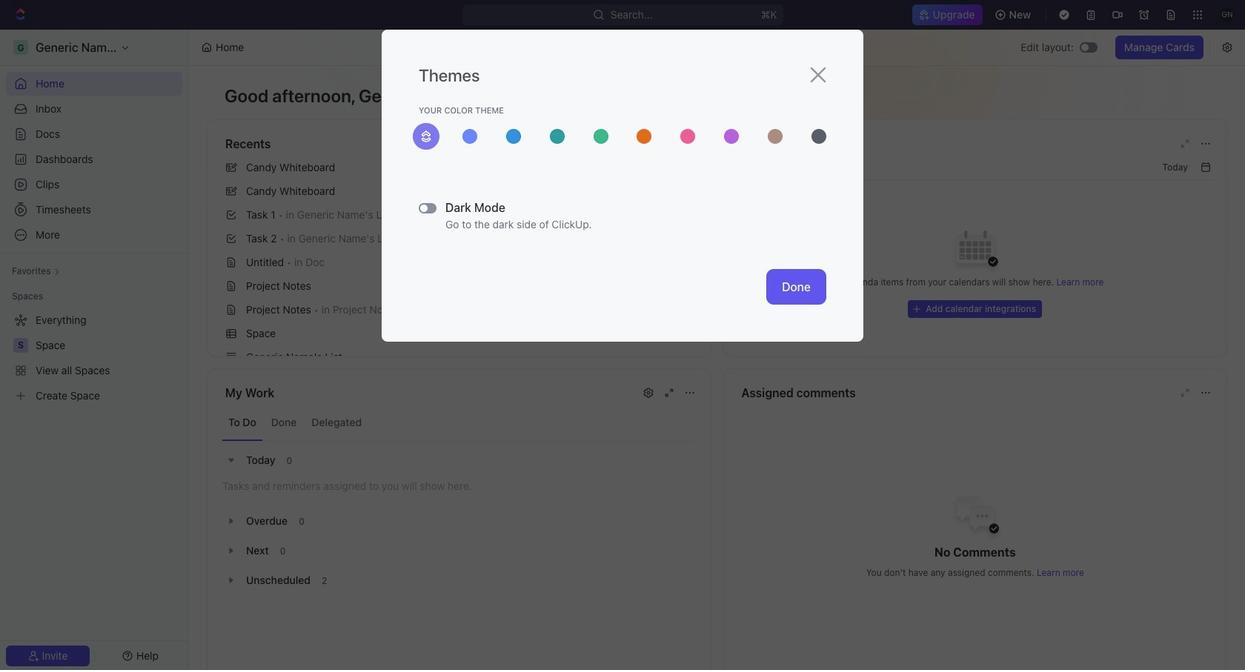 Task type: locate. For each thing, give the bounding box(es) containing it.
tab list
[[222, 405, 696, 441]]

dialog
[[382, 30, 864, 342]]

tree inside sidebar navigation
[[6, 308, 182, 408]]

tree
[[6, 308, 182, 408]]



Task type: describe. For each thing, give the bounding box(es) containing it.
sidebar navigation
[[0, 30, 189, 670]]



Task type: vqa. For each thing, say whether or not it's contained in the screenshot.
the right user group "image"
no



